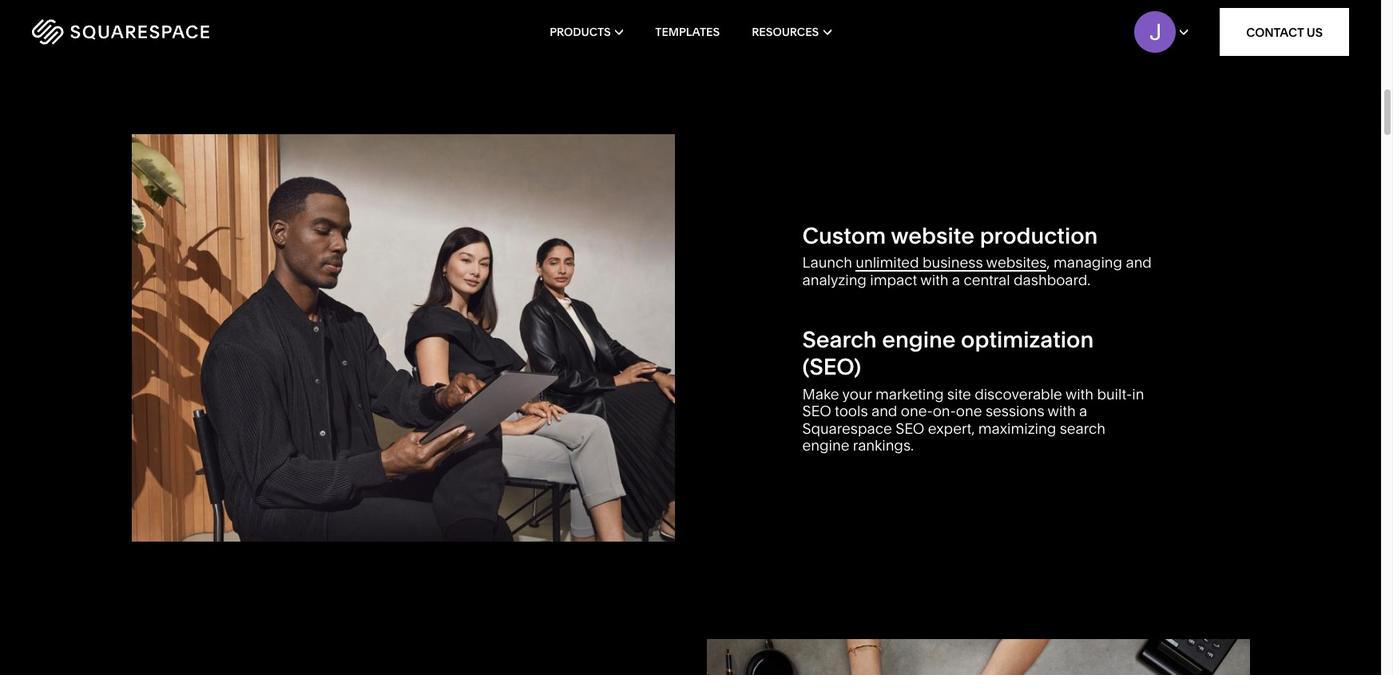 Task type: locate. For each thing, give the bounding box(es) containing it.
seo left "tools"
[[802, 402, 831, 420]]

a left built-
[[1079, 402, 1088, 420]]

1 horizontal spatial engine
[[882, 326, 956, 353]]

a left central at the right top
[[952, 271, 960, 289]]

a inside search engine optimization (seo) make your marketing site discoverable with built-in seo tools and one-on-one sessions with a squarespace seo expert, maximizing search engine rankings.
[[1079, 402, 1088, 420]]

optimization
[[961, 326, 1094, 353]]

contact us
[[1246, 24, 1323, 40]]

search
[[1060, 419, 1106, 438]]

0 horizontal spatial and
[[872, 402, 897, 420]]

engine
[[882, 326, 956, 353], [802, 436, 850, 455]]

expert,
[[928, 419, 975, 438]]

engine down "tools"
[[802, 436, 850, 455]]

0 vertical spatial a
[[952, 271, 960, 289]]

0 horizontal spatial seo
[[802, 402, 831, 420]]

one-
[[901, 402, 933, 420]]

marketing
[[876, 385, 944, 403]]

products
[[550, 25, 611, 39]]

with right the impact
[[921, 271, 949, 289]]

seo
[[802, 402, 831, 420], [896, 419, 925, 438]]

contact us link
[[1220, 8, 1349, 56]]

launch
[[802, 253, 852, 272]]

1 vertical spatial engine
[[802, 436, 850, 455]]

squarespace
[[802, 419, 892, 438]]

business
[[923, 253, 983, 272]]

0 horizontal spatial a
[[952, 271, 960, 289]]

maximizing
[[978, 419, 1056, 438]]

,
[[1047, 253, 1050, 272]]

tools
[[835, 402, 868, 420]]

managing
[[1054, 253, 1123, 272]]

seo down marketing
[[896, 419, 925, 438]]

, managing and analyzing impact with a central dashboard.
[[802, 253, 1152, 289]]

site
[[947, 385, 971, 403]]

custom
[[802, 222, 886, 249]]

and right managing
[[1126, 253, 1152, 272]]

1 vertical spatial and
[[872, 402, 897, 420]]

1 vertical spatial a
[[1079, 402, 1088, 420]]

a
[[952, 271, 960, 289], [1079, 402, 1088, 420]]

impact
[[870, 271, 917, 289]]

1 horizontal spatial and
[[1126, 253, 1152, 272]]

0 horizontal spatial engine
[[802, 436, 850, 455]]

discoverable
[[975, 385, 1062, 403]]

templates
[[655, 25, 720, 39]]

analyzing
[[802, 271, 867, 289]]

contact
[[1246, 24, 1304, 40]]

engine up marketing
[[882, 326, 956, 353]]

with
[[921, 271, 949, 289], [1066, 385, 1094, 403], [1048, 402, 1076, 420]]

and left the one-
[[872, 402, 897, 420]]

with inside , managing and analyzing impact with a central dashboard.
[[921, 271, 949, 289]]

rankings.
[[853, 436, 914, 455]]

search engine optimization (seo) make your marketing site discoverable with built-in seo tools and one-on-one sessions with a squarespace seo expert, maximizing search engine rankings.
[[802, 326, 1144, 455]]

a inside , managing and analyzing impact with a central dashboard.
[[952, 271, 960, 289]]

website
[[891, 222, 975, 249]]

0 vertical spatial and
[[1126, 253, 1152, 272]]

websites
[[986, 253, 1047, 272]]

built-
[[1097, 385, 1132, 403]]

0 vertical spatial engine
[[882, 326, 956, 353]]

and
[[1126, 253, 1152, 272], [872, 402, 897, 420]]

in
[[1132, 385, 1144, 403]]

1 horizontal spatial a
[[1079, 402, 1088, 420]]



Task type: vqa. For each thing, say whether or not it's contained in the screenshot.
Add Lakshi to your favorites list icon at bottom
no



Task type: describe. For each thing, give the bounding box(es) containing it.
launch unlimited business websites
[[802, 253, 1047, 272]]

your
[[843, 385, 872, 403]]

with up search
[[1066, 385, 1094, 403]]

search
[[802, 326, 877, 353]]

production
[[980, 222, 1098, 249]]

central
[[964, 271, 1010, 289]]

resources
[[752, 25, 819, 39]]

and inside , managing and analyzing impact with a central dashboard.
[[1126, 253, 1152, 272]]

one
[[956, 402, 982, 420]]

us
[[1307, 24, 1323, 40]]

with right sessions
[[1048, 402, 1076, 420]]

sessions
[[986, 402, 1045, 420]]

on-
[[933, 402, 956, 420]]

make
[[802, 385, 839, 403]]

dashboard.
[[1014, 271, 1091, 289]]

resources button
[[752, 0, 831, 64]]

unlimited business websites link
[[856, 253, 1047, 272]]

(seo)
[[802, 353, 861, 380]]

custom website production
[[802, 222, 1098, 249]]

templates link
[[655, 0, 720, 64]]

products button
[[550, 0, 623, 64]]

squarespace logo link
[[32, 19, 295, 45]]

squarespace logo image
[[32, 19, 209, 45]]

and inside search engine optimization (seo) make your marketing site discoverable with built-in seo tools and one-on-one sessions with a squarespace seo expert, maximizing search engine rankings.
[[872, 402, 897, 420]]

1 horizontal spatial seo
[[896, 419, 925, 438]]

unlimited
[[856, 253, 919, 272]]



